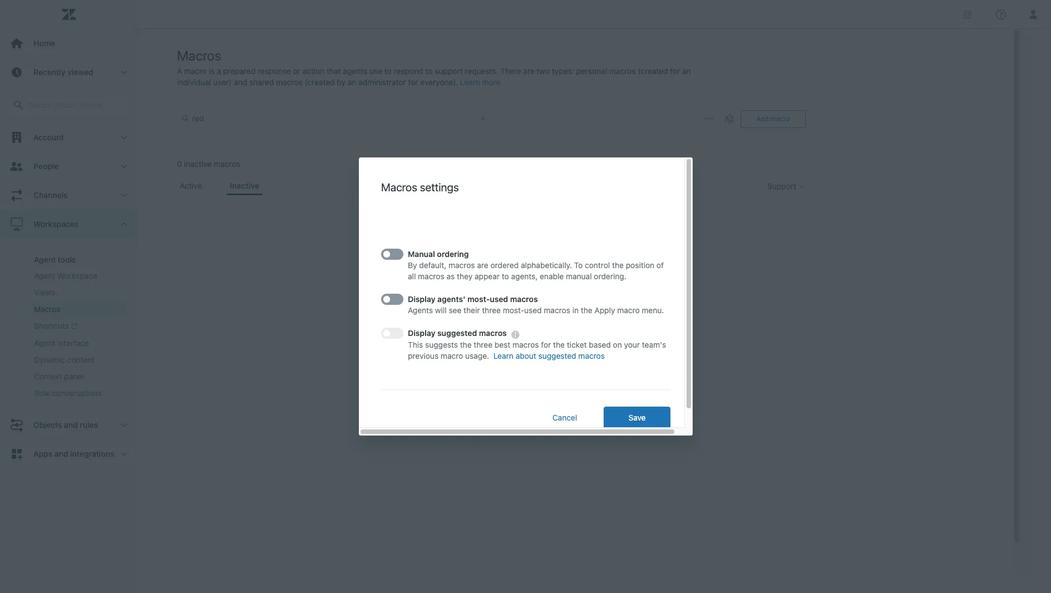 Task type: locate. For each thing, give the bounding box(es) containing it.
agent interface element
[[34, 338, 89, 349]]

1 agent from the top
[[34, 255, 56, 264]]

shortcuts link
[[29, 318, 126, 335]]

workspaces group
[[0, 239, 137, 411]]

2 vertical spatial agent
[[34, 339, 55, 348]]

workspaces
[[33, 219, 79, 229]]

shortcuts
[[34, 321, 69, 331]]

None search field
[[1, 94, 136, 116]]

views link
[[29, 284, 126, 301]]

tree item
[[0, 210, 137, 411]]

1 vertical spatial agent
[[34, 271, 55, 281]]

agent
[[34, 255, 56, 264], [34, 271, 55, 281], [34, 339, 55, 348]]

side
[[34, 389, 50, 398]]

0 vertical spatial agent
[[34, 255, 56, 264]]

agent up views
[[34, 271, 55, 281]]

agent interface link
[[29, 335, 126, 352]]

macros
[[34, 304, 60, 314]]

views
[[34, 288, 55, 297]]

content
[[67, 355, 95, 365]]

panel
[[64, 372, 84, 381]]

agent tools
[[34, 255, 76, 264]]

dynamic
[[34, 355, 65, 365]]

agent left the tools
[[34, 255, 56, 264]]

tree item containing workspaces
[[0, 210, 137, 411]]

agent interface
[[34, 339, 89, 348]]

zendesk products image
[[964, 10, 972, 18]]

primary element
[[0, 0, 138, 593]]

3 agent from the top
[[34, 339, 55, 348]]

dynamic content link
[[29, 352, 126, 369]]

agent workspace link
[[29, 268, 126, 284]]

agent up dynamic
[[34, 339, 55, 348]]

2 agent from the top
[[34, 271, 55, 281]]

context
[[34, 372, 62, 381]]



Task type: vqa. For each thing, say whether or not it's contained in the screenshot.
SAVE
no



Task type: describe. For each thing, give the bounding box(es) containing it.
side conversations
[[34, 389, 102, 398]]

dynamic content
[[34, 355, 95, 365]]

help image
[[996, 9, 1006, 19]]

agent workspace
[[34, 271, 97, 281]]

context panel
[[34, 372, 84, 381]]

macros link
[[29, 301, 126, 318]]

context panel link
[[29, 369, 126, 385]]

interface
[[57, 339, 89, 348]]

macros element
[[34, 304, 60, 315]]

Search Admin Center field
[[27, 100, 124, 110]]

agent for agent tools
[[34, 255, 56, 264]]

workspaces button
[[0, 210, 137, 239]]

views element
[[34, 287, 55, 298]]

shortcuts element
[[34, 321, 78, 332]]

agent workspace element
[[34, 271, 97, 282]]

none search field inside the "primary" element
[[1, 94, 136, 116]]

side conversations link
[[29, 385, 126, 402]]

tree item inside the "primary" element
[[0, 210, 137, 411]]

workspace
[[57, 271, 97, 281]]

agent for agent workspace
[[34, 271, 55, 281]]

context panel element
[[34, 371, 84, 383]]

side conversations element
[[34, 388, 102, 399]]

dynamic content element
[[34, 355, 95, 366]]

agent for agent interface
[[34, 339, 55, 348]]

tools
[[58, 255, 76, 264]]

agent tools element
[[34, 255, 76, 264]]

conversations
[[52, 389, 102, 398]]



